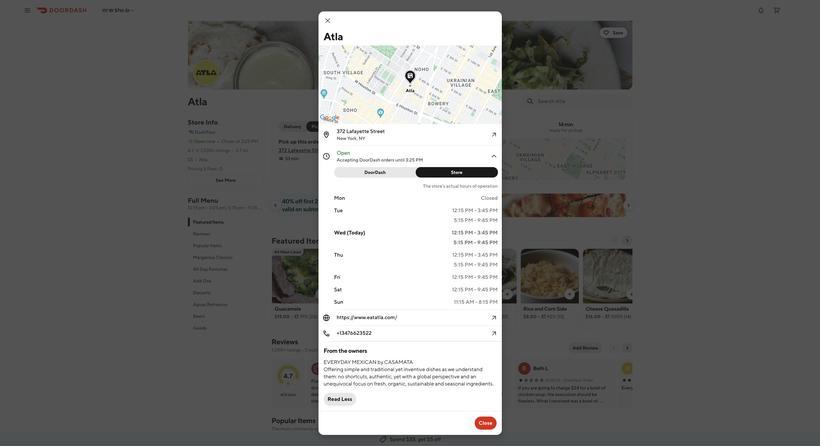 Task type: vqa. For each thing, say whether or not it's contained in the screenshot.
topmost Smoothie
no



Task type: locate. For each thing, give the bounding box(es) containing it.
1,200+ down now on the left of page
[[201, 148, 215, 153]]

street down order
[[312, 147, 327, 154]]

0 vertical spatial reviews
[[193, 232, 210, 237]]

add item to cart image for the leftmost guacamole image
[[318, 292, 324, 297]]

0 horizontal spatial add
[[193, 279, 202, 284]]

0 vertical spatial dishes
[[426, 367, 441, 373]]

• right 8/30/23
[[459, 378, 460, 383]]

and down understand
[[461, 374, 470, 380]]

box inside 3 box shrimp 100% (22)
[[465, 306, 474, 313]]

add item to cart image up (14) at the right of the page
[[630, 292, 635, 297]]

1 vertical spatial dishes
[[353, 427, 366, 432]]

0 horizontal spatial #1 most liked
[[337, 250, 363, 255]]

5 left public
[[305, 348, 308, 353]]

0 horizontal spatial • doordash order
[[459, 378, 490, 383]]

close atla image
[[324, 17, 332, 24]]

• right "4/22/23"
[[562, 378, 563, 383]]

3:25 inside open accepting doordash orders until 3:25 pm
[[406, 157, 415, 163]]

0 vertical spatial #1 most liked
[[337, 250, 363, 255]]

1,200+ down the reviews link
[[272, 348, 286, 353]]

order up ny
[[356, 124, 368, 129]]

off right $5
[[435, 437, 441, 443]]

2 add item to cart image from the left
[[567, 292, 573, 297]]

0 vertical spatial on
[[296, 206, 302, 213]]

5 inside reviews 1,200+ ratings • 5 public reviews
[[305, 348, 308, 353]]

0 vertical spatial featured items
[[193, 220, 224, 225]]

0 horizontal spatial pm
[[199, 205, 206, 211]]

0 vertical spatial click item image
[[490, 153, 498, 160]]

372 up new
[[337, 128, 346, 134]]

#1 most liked down "close" button
[[458, 439, 484, 444]]

2 add item to cart image from the left
[[630, 292, 635, 297]]

map region
[[251, 0, 503, 134], [321, 125, 656, 208]]

0 vertical spatial featured
[[193, 220, 212, 225]]

until
[[396, 157, 405, 163]]

the store's actual hours of operation
[[423, 184, 498, 189]]

3:25 down menu at the left of page
[[209, 205, 219, 211]]

doordash up doordash button
[[360, 157, 381, 163]]

$10
[[351, 198, 361, 205]]

1,200+ inside reviews 1,200+ ratings • 5 public reviews
[[272, 348, 286, 353]]

ratings down closes
[[216, 148, 230, 153]]

reviews for reviews
[[193, 232, 210, 237]]

store up the store's actual hours of operation
[[451, 170, 463, 175]]

1 vertical spatial store
[[451, 170, 463, 175]]

1 horizontal spatial store
[[451, 170, 463, 175]]

• left 2.7
[[232, 148, 234, 153]]

1 horizontal spatial add item to cart image
[[630, 292, 635, 297]]

1 100% from the left
[[488, 315, 500, 320]]

order for p
[[480, 378, 490, 383]]

doordash right "4/22/23"
[[564, 378, 582, 383]]

pickup
[[569, 128, 583, 133]]

most for chicken soup
[[342, 250, 352, 255]]

1 horizontal spatial 372
[[337, 128, 346, 134]]

3 inside 3 box suadero button
[[399, 306, 402, 313]]

372 lafayette street link
[[279, 147, 327, 154]]

min right the 33
[[291, 156, 299, 162]]

1 3:45 from the top
[[478, 208, 489, 214]]

orders
[[381, 157, 395, 163], [319, 198, 336, 205]]

1 horizontal spatial 3
[[461, 306, 464, 313]]

1 horizontal spatial min
[[565, 122, 574, 128]]

add item to cart image
[[318, 292, 324, 297], [567, 292, 573, 297]]

0 horizontal spatial this
[[298, 139, 307, 145]]

12:15 pm - 3:45 pm for tue
[[453, 208, 498, 214]]

on right valid
[[296, 206, 302, 213]]

by
[[378, 360, 384, 366]]

91%
[[300, 315, 308, 320], [363, 315, 371, 320]]

box down the am at the bottom right of the page
[[465, 306, 474, 313]]

rice and corn side image
[[521, 249, 579, 304]]

street inside 372 lafayette street new york, ny
[[370, 128, 385, 134]]

2 vertical spatial 5:15 pm - 9:45 pm
[[454, 262, 498, 268]]

this right from
[[378, 427, 385, 432]]

0 horizontal spatial 100%
[[488, 315, 500, 320]]

popular items the most commonly ordered items and dishes from this store
[[272, 417, 397, 432]]

and right items
[[344, 427, 352, 432]]

3:25 for full menu
[[209, 205, 219, 211]]

items
[[212, 220, 224, 225], [306, 237, 327, 246], [210, 243, 222, 249], [298, 417, 316, 426]]

p
[[419, 366, 423, 373]]

add item to cart image up (22)
[[505, 292, 510, 297]]

them:
[[324, 374, 337, 380]]

4.7 up 'of 5 stars'
[[284, 373, 293, 380]]

0 horizontal spatial box
[[403, 306, 412, 313]]

372 inside 372 lafayette street new york, ny
[[337, 128, 346, 134]]

• doordash order for b
[[562, 378, 593, 383]]

0 vertical spatial 12:15 pm - 3:45 pm
[[453, 208, 498, 214]]

perspective
[[433, 374, 460, 380]]

up left to
[[337, 198, 344, 205]]

2 3:45 from the top
[[478, 230, 489, 236]]

off
[[295, 198, 303, 205], [362, 198, 369, 205], [435, 437, 441, 443]]

select promotional banner element
[[433, 218, 472, 229]]

reviews inside reviews 1,200+ ratings • 5 public reviews
[[272, 338, 298, 347]]

featured items down pm;
[[193, 220, 224, 225]]

click item image up operation
[[490, 153, 498, 160]]

14
[[559, 122, 564, 128]]

1 vertical spatial orders
[[319, 198, 336, 205]]

2 box from the left
[[465, 306, 474, 313]]

add ons
[[193, 279, 212, 284]]

12:15 pm - 9:45 pm for sat
[[452, 287, 498, 293]]

3:45 for thu
[[478, 252, 489, 258]]

3:45 right '#2'
[[478, 252, 489, 258]]

1 horizontal spatial up
[[337, 198, 344, 205]]

1 add item to cart image from the left
[[505, 292, 510, 297]]

lafayette up ny
[[347, 128, 369, 134]]

up right pick
[[290, 139, 297, 145]]

popular up margaritas
[[193, 243, 209, 249]]

5:15 pm - 9:45 pm up #2 most liked
[[454, 240, 498, 246]]

0 vertical spatial click item image
[[490, 131, 498, 139]]

0 horizontal spatial the
[[272, 427, 280, 432]]

liked right the thu
[[352, 250, 363, 255]]

doordash down open accepting doordash orders until 3:25 pm
[[365, 170, 386, 175]]

0 vertical spatial the
[[423, 184, 431, 189]]

1 vertical spatial add
[[573, 346, 582, 351]]

1 vertical spatial the
[[272, 427, 280, 432]]

dishes inside everyday mexican by casamata offering simple and traditional yet inventive dishes as we understand them: no shortcuts, authentic, yet with a global perspective and an unequivocal focus on fresh, organic, sustainable and seasonal ingredients.
[[426, 367, 441, 373]]

on right "focus"
[[367, 381, 373, 387]]

1 12:15 pm - 9:45 pm from the top
[[452, 274, 498, 281]]

1 vertical spatial on
[[367, 381, 373, 387]]

chicken
[[337, 306, 356, 313]]

refrescos
[[207, 302, 228, 308]]

14 min ready for pickup
[[550, 122, 583, 133]]

0 vertical spatial add
[[193, 279, 202, 284]]

3 for 3 box suadero
[[399, 306, 402, 313]]

0 horizontal spatial add item to cart image
[[318, 292, 324, 297]]

featured down menu at the left of page
[[193, 220, 212, 225]]

1 horizontal spatial featured
[[272, 237, 305, 246]]

reviews inside button
[[193, 232, 210, 237]]

pm right 9:25
[[258, 205, 265, 211]]

powered by google image up pickup radio
[[320, 115, 340, 121]]

on inside everyday mexican by casamata offering simple and traditional yet inventive dishes as we understand them: no shortcuts, authentic, yet with a global perspective and an unequivocal focus on fresh, organic, sustainable and seasonal ingredients.
[[367, 381, 373, 387]]

• left public
[[302, 348, 304, 353]]

next image
[[625, 346, 630, 351]]

first
[[304, 198, 314, 205]]

1 horizontal spatial featured items
[[272, 237, 327, 246]]

liked
[[291, 250, 301, 255], [352, 250, 363, 255], [478, 250, 488, 255], [473, 439, 484, 444]]

1 3 from the left
[[399, 306, 402, 313]]

open for open accepting doordash orders until 3:25 pm
[[337, 150, 351, 156]]

91% (37)
[[363, 315, 380, 320]]

popular inside button
[[193, 243, 209, 249]]

the
[[339, 348, 348, 355]]

unequivocal
[[324, 381, 353, 387]]

0 horizontal spatial min
[[291, 156, 299, 162]]

1 vertical spatial popular
[[272, 417, 297, 426]]

• right $8.00
[[538, 315, 540, 320]]

lafayette inside pick up this order at: 372 lafayette street
[[288, 147, 311, 154]]

open inside open accepting doordash orders until 3:25 pm
[[337, 150, 351, 156]]

• right now on the left of page
[[217, 139, 219, 144]]

1 vertical spatial click item image
[[490, 314, 498, 322]]

liked down featured items heading
[[291, 250, 301, 255]]

1 vertical spatial min
[[291, 156, 299, 162]]

yet up organic,
[[394, 374, 401, 380]]

0 horizontal spatial 3
[[399, 306, 402, 313]]

pm left 9:25
[[238, 205, 244, 211]]

less
[[342, 397, 353, 403]]

(23)
[[309, 315, 318, 320]]

1 horizontal spatial 1,200+
[[272, 348, 286, 353]]

2 • doordash order from the left
[[562, 378, 593, 383]]

order right an
[[480, 378, 490, 383]]

5:15 pm - 9:45 pm for wed (today)
[[454, 240, 498, 246]]

0 vertical spatial with
[[370, 198, 382, 205]]

1 horizontal spatial open
[[337, 150, 351, 156]]

3:25 right until
[[406, 157, 415, 163]]

1 horizontal spatial pm
[[238, 205, 244, 211]]

of left 'stars'
[[281, 393, 284, 398]]

2.7 mi
[[236, 148, 248, 153]]

l
[[546, 366, 549, 372]]

order
[[356, 124, 368, 129], [480, 378, 490, 383], [583, 378, 593, 383]]

• doordash order down understand
[[459, 378, 490, 383]]

1 vertical spatial 3:25
[[406, 157, 415, 163]]

$35,
[[406, 437, 417, 443]]

1 horizontal spatial • doordash order
[[562, 378, 593, 383]]

0 vertical spatial min
[[565, 122, 574, 128]]

5 left 'stars'
[[285, 393, 287, 398]]

wed
[[334, 230, 346, 236]]

0 horizontal spatial popular
[[193, 243, 209, 249]]

3 down '11:15'
[[461, 306, 464, 313]]

1 add item to cart image from the left
[[318, 292, 324, 297]]

5:15 pm - 9:45 pm down #2 most liked
[[454, 262, 498, 268]]

pick
[[279, 139, 289, 145]]

an
[[471, 374, 477, 380]]

this inside the 'popular items the most commonly ordered items and dishes from this store'
[[378, 427, 385, 432]]

atla
[[324, 30, 343, 42], [406, 88, 415, 93], [406, 88, 415, 93], [188, 95, 207, 108], [199, 157, 208, 163]]

min
[[565, 122, 574, 128], [291, 156, 299, 162]]

100% left (22)
[[488, 315, 500, 320]]

0 horizontal spatial 1,200+
[[201, 148, 215, 153]]

1 horizontal spatial ratings
[[287, 348, 301, 353]]

1 box from the left
[[403, 306, 412, 313]]

this up 372 lafayette street link
[[298, 139, 307, 145]]

pm down menu at the left of page
[[199, 205, 206, 211]]

reviews up popular items
[[193, 232, 210, 237]]

1 vertical spatial reviews
[[272, 338, 298, 347]]

91% (23)
[[300, 315, 318, 320]]

1 horizontal spatial 91%
[[363, 315, 371, 320]]

1 vertical spatial 1,200+
[[272, 348, 286, 353]]

from
[[367, 427, 377, 432]]

with inside 40% off first 2 orders up to $10 off with 40welcome, valid on subtotals $15
[[370, 198, 382, 205]]

1 vertical spatial featured
[[272, 237, 305, 246]]

open menu image
[[24, 6, 31, 14]]

3 3:45 from the top
[[478, 252, 489, 258]]

orders up $15
[[319, 198, 336, 205]]

0 vertical spatial open
[[194, 139, 206, 144]]

of inside atla dialog
[[473, 184, 477, 189]]

1 vertical spatial 4.7
[[284, 373, 293, 380]]

3:45
[[478, 208, 489, 214], [478, 230, 489, 236], [478, 252, 489, 258]]

1 vertical spatial guacamole image
[[399, 438, 450, 447]]

#1 most liked down wed (today)
[[337, 250, 363, 255]]

closed
[[481, 195, 498, 201]]

york,
[[348, 136, 358, 141]]

most
[[281, 427, 291, 432]]

0 vertical spatial popular
[[193, 243, 209, 249]]

• doordash order right "4/22/23"
[[562, 378, 593, 383]]

5:15 for tue
[[454, 217, 464, 224]]

the left store's
[[423, 184, 431, 189]]

atla image
[[188, 21, 633, 90], [194, 60, 219, 85]]

seasonal
[[445, 381, 465, 387]]

12:15 pm - 3:45 pm
[[453, 208, 498, 214], [452, 230, 498, 236], [453, 252, 498, 258]]

everyday
[[324, 360, 351, 366]]

2 91% from the left
[[363, 315, 371, 320]]

0 horizontal spatial 5
[[285, 393, 287, 398]]

• doordash order
[[459, 378, 490, 383], [562, 378, 593, 383]]

1 click item image from the top
[[490, 153, 498, 160]]

am
[[466, 299, 475, 306]]

the left most
[[272, 427, 280, 432]]

min inside 14 min ready for pickup
[[565, 122, 574, 128]]

yet down casamata
[[396, 367, 403, 373]]

1 horizontal spatial dishes
[[426, 367, 441, 373]]

3 inside 3 box shrimp 100% (22)
[[461, 306, 464, 313]]

0 vertical spatial powered by google image
[[320, 115, 340, 121]]

items up the commonly
[[298, 417, 316, 426]]

click item image left (22)
[[490, 314, 498, 322]]

0 horizontal spatial orders
[[319, 198, 336, 205]]

0 horizontal spatial on
[[296, 206, 302, 213]]

aguas refrescos button
[[188, 299, 264, 311]]

0 horizontal spatial reviews
[[193, 232, 210, 237]]

store info
[[188, 119, 218, 126]]

the
[[423, 184, 431, 189], [272, 427, 280, 432]]

100% down quesadilla
[[612, 315, 623, 320]]

0 horizontal spatial ratings
[[216, 148, 230, 153]]

#3
[[274, 250, 280, 255]]

hour options option group
[[334, 167, 498, 178]]

2 12:15 pm - 9:45 pm from the top
[[452, 287, 498, 293]]

all
[[193, 267, 199, 272]]

0 horizontal spatial dishes
[[353, 427, 366, 432]]

side
[[557, 306, 567, 313]]

min for 33
[[291, 156, 299, 162]]

1 horizontal spatial on
[[367, 381, 373, 387]]

featured up #3 most liked
[[272, 237, 305, 246]]

box left suadero
[[403, 306, 412, 313]]

•
[[217, 139, 219, 144], [232, 148, 234, 153], [195, 157, 197, 163], [291, 315, 293, 320], [354, 315, 356, 320], [538, 315, 540, 320], [602, 315, 604, 320], [302, 348, 304, 353], [459, 378, 460, 383], [562, 378, 563, 383]]

click item image
[[490, 131, 498, 139], [490, 330, 498, 338]]

0 horizontal spatial up
[[290, 139, 297, 145]]

pauline o
[[430, 366, 453, 372]]

1 91% from the left
[[300, 315, 308, 320]]

pm
[[199, 205, 206, 211], [238, 205, 244, 211], [258, 205, 265, 211]]

store up "dashpass"
[[188, 119, 204, 126]]

favorites
[[209, 267, 228, 272]]

2 vertical spatial 12:15 pm - 3:45 pm
[[453, 252, 498, 258]]

5:15 inside full menu 12:15 pm - 3:25 pm; 5:15 pm - 9:25 pm
[[228, 205, 237, 211]]

shortcuts,
[[345, 374, 368, 380]]

12:15 pm - 9:45 pm for fri
[[452, 274, 498, 281]]

box for suadero
[[403, 306, 412, 313]]

more
[[225, 178, 236, 183]]

1 horizontal spatial add
[[573, 346, 582, 351]]

popular for popular items the most commonly ordered items and dishes from this store
[[272, 417, 297, 426]]

0 vertical spatial 5:15 pm - 9:45 pm
[[454, 217, 498, 224]]

box inside button
[[403, 306, 412, 313]]

group order
[[341, 124, 368, 129]]

orders left until
[[381, 157, 395, 163]]

this inside pick up this order at: 372 lafayette street
[[298, 139, 307, 145]]

Pickup radio
[[307, 122, 332, 132]]

5:15 pm - 9:45 pm down "closed"
[[454, 217, 498, 224]]

$24.00
[[337, 315, 353, 320]]

1 vertical spatial lafayette
[[288, 147, 311, 154]]

add item to cart image
[[505, 292, 510, 297], [630, 292, 635, 297]]

a
[[413, 374, 416, 380]]

1 vertical spatial with
[[402, 374, 412, 380]]

1 horizontal spatial 5
[[305, 348, 308, 353]]

1 vertical spatial powered by google image
[[335, 171, 355, 178]]

5:15 for thu
[[454, 262, 464, 268]]

min right 14
[[565, 122, 574, 128]]

add left ons
[[193, 279, 202, 284]]

1 vertical spatial 12:15 pm - 3:45 pm
[[452, 230, 498, 236]]

popular up most
[[272, 417, 297, 426]]

liked down "close" button
[[473, 439, 484, 444]]

reviews down $19.00
[[272, 338, 298, 347]]

of right hours
[[473, 184, 477, 189]]

2 pm from the left
[[238, 205, 244, 211]]

1 horizontal spatial of
[[473, 184, 477, 189]]

0 vertical spatial 372
[[337, 128, 346, 134]]

1 horizontal spatial reviews
[[272, 338, 298, 347]]

order down add review
[[583, 378, 593, 383]]

open for open now
[[194, 139, 206, 144]]

suadero
[[413, 306, 432, 313]]

0 horizontal spatial 91%
[[300, 315, 308, 320]]

2 horizontal spatial 3:25
[[406, 157, 415, 163]]

#1
[[337, 250, 341, 255], [458, 439, 462, 444]]

save button
[[600, 28, 628, 38]]

(22)
[[501, 315, 509, 320]]

lafayette
[[347, 128, 369, 134], [288, 147, 311, 154]]

372
[[337, 128, 346, 134], [279, 147, 287, 154]]

2 3 from the left
[[461, 306, 464, 313]]

ready
[[550, 128, 561, 133]]

2 vertical spatial 3:25
[[209, 205, 219, 211]]

mon
[[334, 195, 345, 201]]

0 horizontal spatial order
[[356, 124, 368, 129]]

featured items up #3 most liked
[[272, 237, 327, 246]]

order inside button
[[356, 124, 368, 129]]

box for shrimp
[[465, 306, 474, 313]]

0 vertical spatial #1
[[337, 250, 341, 255]]

understand
[[456, 367, 483, 373]]

see
[[216, 178, 224, 183]]

91% for guacamole
[[300, 315, 308, 320]]

store inside button
[[451, 170, 463, 175]]

add item to cart image for the rice and corn side image
[[567, 292, 573, 297]]

liked right '#2'
[[478, 250, 488, 255]]

1 horizontal spatial 3:25
[[241, 139, 250, 144]]

0 horizontal spatial featured items
[[193, 220, 224, 225]]

0 vertical spatial of
[[473, 184, 477, 189]]

items down subtotals at left
[[306, 237, 327, 246]]

1,200+
[[201, 148, 215, 153], [272, 348, 286, 353]]

aguas
[[193, 302, 206, 308]]

margaritas
[[193, 255, 215, 260]]

3 box shrimp image
[[459, 249, 517, 304]]

3:25 inside full menu 12:15 pm - 3:25 pm; 5:15 pm - 9:25 pm
[[209, 205, 219, 211]]

3 box suadero image
[[397, 249, 455, 304]]

powered by google image down accepting
[[335, 171, 355, 178]]

12:15
[[188, 205, 198, 211], [453, 208, 464, 214], [452, 230, 464, 236], [453, 252, 464, 258], [452, 274, 464, 281], [452, 287, 464, 293]]

we
[[448, 367, 455, 373]]

guacamole image
[[272, 249, 330, 304], [399, 438, 450, 447]]

traditional
[[371, 367, 395, 373]]

3:45 up #2 most liked
[[478, 230, 489, 236]]

o
[[448, 366, 453, 372]]

open now
[[194, 139, 215, 144]]

#1 right $5
[[458, 439, 462, 444]]

off left first
[[295, 198, 303, 205]]

1 vertical spatial up
[[337, 198, 344, 205]]

1 vertical spatial click item image
[[490, 330, 498, 338]]

chicken soup image
[[334, 249, 392, 304]]

3:25 right at
[[241, 139, 250, 144]]

doordash inside open accepting doordash orders until 3:25 pm
[[360, 157, 381, 163]]

dishes left as
[[426, 367, 441, 373]]

powered by google image
[[320, 115, 340, 121], [335, 171, 355, 178]]

items up margaritas classics
[[210, 243, 222, 249]]

orders inside 40% off first 2 orders up to $10 off with 40welcome, valid on subtotals $15
[[319, 198, 336, 205]]

lafayette up 33 min
[[288, 147, 311, 154]]

1 • doordash order from the left
[[459, 378, 490, 383]]

goods button
[[188, 323, 264, 335]]

3 pm from the left
[[258, 205, 265, 211]]

1 vertical spatial 5:15 pm - 9:45 pm
[[454, 240, 498, 246]]

popular inside the 'popular items the most commonly ordered items and dishes from this store'
[[272, 417, 297, 426]]

dishes left from
[[353, 427, 366, 432]]

3 left suadero
[[399, 306, 402, 313]]

#1 down wed
[[337, 250, 341, 255]]

91% for chicken soup
[[363, 315, 371, 320]]

open down "dashpass"
[[194, 139, 206, 144]]

1 horizontal spatial the
[[423, 184, 431, 189]]

33 min
[[285, 156, 299, 162]]

mexican
[[352, 360, 377, 366]]

0 horizontal spatial add item to cart image
[[505, 292, 510, 297]]

click item image
[[490, 153, 498, 160], [490, 314, 498, 322]]

liked for 3 box shrimp
[[478, 250, 488, 255]]

the inside the 'popular items the most commonly ordered items and dishes from this store'
[[272, 427, 280, 432]]



Task type: describe. For each thing, give the bounding box(es) containing it.
reviews for reviews 1,200+ ratings • 5 public reviews
[[272, 338, 298, 347]]

aguas refrescos
[[193, 302, 228, 308]]

up inside 40% off first 2 orders up to $10 off with 40welcome, valid on subtotals $15
[[337, 198, 344, 205]]

guacamole
[[275, 306, 301, 313]]

next button of carousel image
[[626, 203, 632, 208]]

3:45 for tue
[[478, 208, 489, 214]]

Store button
[[416, 167, 498, 178]]

https://www.eatatla.com/
[[337, 315, 398, 321]]

pickup
[[312, 124, 327, 129]]

quesadilla
[[604, 306, 629, 313]]

1 pm from the left
[[199, 205, 206, 211]]

notification bell image
[[758, 6, 766, 14]]

92% (13)
[[547, 315, 565, 320]]

0 items, open order cart image
[[774, 6, 781, 14]]

items inside button
[[210, 243, 222, 249]]

3 for 3 box shrimp 100% (22)
[[461, 306, 464, 313]]

3:45 for wed (today)
[[478, 230, 489, 236]]

• down cheese quesadilla at the right bottom
[[602, 315, 604, 320]]

classics
[[216, 255, 233, 260]]

atla dialog
[[251, 0, 503, 436]]

DoorDash button
[[334, 167, 420, 178]]

0 horizontal spatial featured
[[193, 220, 212, 225]]

111 w 57th st button
[[102, 8, 135, 13]]

menu
[[201, 197, 218, 204]]

1 horizontal spatial guacamole image
[[399, 438, 450, 447]]

spend
[[390, 437, 405, 443]]

street inside pick up this order at: 372 lafayette street
[[312, 147, 327, 154]]

chicken soup
[[337, 306, 369, 313]]

1 vertical spatial #1 most liked
[[458, 439, 484, 444]]

no
[[338, 374, 344, 380]]

• right $$
[[195, 157, 197, 163]]

organic,
[[388, 381, 407, 387]]

shrimp
[[475, 306, 492, 313]]

order
[[308, 139, 321, 145]]

$$
[[188, 157, 193, 163]]

0 horizontal spatial off
[[295, 198, 303, 205]]

add for add review
[[573, 346, 582, 351]]

full
[[188, 197, 199, 204]]

add item to cart image for 3 box shrimp image
[[505, 292, 510, 297]]

92%
[[547, 315, 556, 320]]

most for 3 box shrimp
[[467, 250, 477, 255]]

and down perspective
[[435, 381, 444, 387]]

pricing & fees
[[188, 166, 217, 172]]

items inside the 'popular items the most commonly ordered items and dishes from this store'
[[298, 417, 316, 426]]

store's
[[432, 184, 446, 189]]

• down "guacamole"
[[291, 315, 293, 320]]

st
[[125, 8, 130, 13]]

Delivery radio
[[279, 122, 311, 132]]

0 horizontal spatial #1
[[337, 250, 341, 255]]

on inside 40% off first 2 orders up to $10 off with 40welcome, valid on subtotals $15
[[296, 206, 302, 213]]

372 inside pick up this order at: 372 lafayette street
[[279, 147, 287, 154]]

order for b
[[583, 378, 593, 383]]

liked for chicken soup
[[352, 250, 363, 255]]

0 vertical spatial ratings
[[216, 148, 230, 153]]

cheese
[[586, 306, 604, 313]]

1 vertical spatial of
[[281, 393, 284, 398]]

ny
[[359, 136, 366, 141]]

pm;
[[219, 205, 227, 211]]

5:15 pm - 9:45 pm for tue
[[454, 217, 498, 224]]

the inside atla dialog
[[423, 184, 431, 189]]

sun
[[334, 299, 344, 306]]

reviews button
[[188, 228, 264, 240]]

0 vertical spatial 4.7
[[188, 148, 194, 153]]

add for add ons
[[193, 279, 202, 284]]

8:15
[[479, 299, 489, 306]]

0 horizontal spatial guacamole image
[[272, 249, 330, 304]]

desserts button
[[188, 287, 264, 299]]

beers button
[[188, 311, 264, 323]]

1 vertical spatial featured items
[[272, 237, 327, 246]]

2 click item image from the top
[[490, 330, 498, 338]]

5:15 pm - 9:45 pm for thu
[[454, 262, 498, 268]]

9:45 for thu
[[478, 262, 489, 268]]

#2 most liked
[[461, 250, 488, 255]]

$16.00
[[586, 315, 601, 320]]

day
[[200, 267, 208, 272]]

doordash down understand
[[461, 378, 479, 383]]

11:15
[[454, 299, 465, 306]]

9:25
[[248, 205, 258, 211]]

12:15 pm - 3:45 pm for thu
[[453, 252, 498, 258]]

up inside pick up this order at: 372 lafayette street
[[290, 139, 297, 145]]

close
[[479, 421, 493, 427]]

subtotals
[[303, 206, 327, 213]]

4/22/23
[[546, 378, 561, 383]]

lafayette inside 372 lafayette street new york, ny
[[347, 128, 369, 134]]

store for store
[[451, 170, 463, 175]]

now
[[207, 139, 215, 144]]

$5
[[427, 437, 434, 443]]

at:
[[322, 139, 328, 145]]

11:15 am - 8:15 pm
[[454, 299, 498, 306]]

desserts
[[193, 291, 211, 296]]

inventive
[[404, 367, 425, 373]]

beers
[[193, 314, 205, 319]]

0 vertical spatial yet
[[396, 367, 403, 373]]

casamata
[[385, 360, 413, 366]]

• down chicken soup
[[354, 315, 356, 320]]

info
[[206, 119, 218, 126]]

min for 14
[[565, 122, 574, 128]]

soup
[[357, 306, 369, 313]]

fri
[[334, 274, 341, 281]]

group
[[341, 124, 355, 129]]

and right rice
[[535, 306, 544, 313]]

3 box suadero
[[399, 306, 432, 313]]

• inside reviews 1,200+ ratings • 5 public reviews
[[302, 348, 304, 353]]

closes
[[221, 139, 235, 144]]

2 horizontal spatial off
[[435, 437, 441, 443]]

12:15 pm - 3:45 pm for wed (today)
[[452, 230, 498, 236]]

reviews 1,200+ ratings • 5 public reviews
[[272, 338, 338, 353]]

dishes inside the 'popular items the most commonly ordered items and dishes from this store'
[[353, 427, 366, 432]]

ratings inside reviews 1,200+ ratings • 5 public reviews
[[287, 348, 301, 353]]

previous button of carousel image
[[273, 203, 278, 208]]

2 click item image from the top
[[490, 314, 498, 322]]

wed (today)
[[334, 230, 366, 236]]

1 vertical spatial #1
[[458, 439, 462, 444]]

1 click item image from the top
[[490, 131, 498, 139]]

5:15 for wed (today)
[[454, 240, 464, 246]]

most for guacamole
[[281, 250, 290, 255]]

store
[[386, 427, 397, 432]]

$$ • atla
[[188, 157, 208, 163]]

8/30/23
[[442, 378, 458, 383]]

doordash inside button
[[365, 170, 386, 175]]

12:15 inside full menu 12:15 pm - 3:25 pm; 5:15 pm - 9:25 pm
[[188, 205, 198, 211]]

fresh,
[[374, 381, 387, 387]]

Item Search search field
[[538, 98, 628, 105]]

review
[[583, 346, 599, 351]]

9:45 for tue
[[478, 217, 489, 224]]

and inside the 'popular items the most commonly ordered items and dishes from this store'
[[344, 427, 352, 432]]

mi
[[243, 148, 248, 153]]

margaritas classics
[[193, 255, 233, 260]]

pm inside open accepting doordash orders until 3:25 pm
[[416, 157, 423, 163]]

fees
[[207, 166, 217, 172]]

previous image
[[612, 346, 617, 351]]

popular for popular items
[[193, 243, 209, 249]]

and down mexican
[[361, 367, 370, 373]]

cheese quesadilla
[[586, 306, 629, 313]]

to
[[345, 198, 350, 205]]

rice
[[524, 306, 534, 313]]

previous button of carousel image
[[612, 239, 617, 244]]

cheese quesadilla image
[[583, 249, 641, 304]]

items inside heading
[[306, 237, 327, 246]]

orders inside open accepting doordash orders until 3:25 pm
[[381, 157, 395, 163]]

liked for guacamole
[[291, 250, 301, 255]]

next button of carousel image
[[625, 239, 630, 244]]

33
[[285, 156, 290, 162]]

100% inside 3 box shrimp 100% (22)
[[488, 315, 500, 320]]

save
[[613, 30, 624, 35]]

add item to cart image for "cheese quesadilla" image
[[630, 292, 635, 297]]

1 vertical spatial yet
[[394, 374, 401, 380]]

featured items heading
[[272, 236, 327, 246]]

featured inside heading
[[272, 237, 305, 246]]

(today)
[[347, 230, 366, 236]]

full menu 12:15 pm - 3:25 pm; 5:15 pm - 9:25 pm
[[188, 197, 265, 211]]

from
[[324, 348, 338, 355]]

2 100% from the left
[[612, 315, 623, 320]]

see more button
[[188, 175, 264, 186]]

michelin
[[326, 363, 352, 370]]

map region containing atla
[[251, 0, 503, 134]]

for
[[562, 128, 568, 133]]

order methods option group
[[279, 122, 332, 132]]

111 w 57th st
[[102, 8, 130, 13]]

1 horizontal spatial off
[[362, 198, 369, 205]]

(13)
[[557, 315, 565, 320]]

1 vertical spatial 5
[[285, 393, 287, 398]]

accepting
[[337, 157, 359, 163]]

with inside everyday mexican by casamata offering simple and traditional yet inventive dishes as we understand them: no shortcuts, authentic, yet with a global perspective and an unequivocal focus on fresh, organic, sustainable and seasonal ingredients.
[[402, 374, 412, 380]]

store for store info
[[188, 119, 204, 126]]

+13476623522
[[337, 330, 372, 337]]

• doordash order for p
[[459, 378, 490, 383]]

sat
[[334, 287, 342, 293]]

1,200+ ratings •
[[201, 148, 234, 153]]

3:25 for open
[[406, 157, 415, 163]]

1 horizontal spatial 4.7
[[284, 373, 293, 380]]

items up reviews button
[[212, 220, 224, 225]]

9:45 for wed (today)
[[478, 240, 489, 246]]



